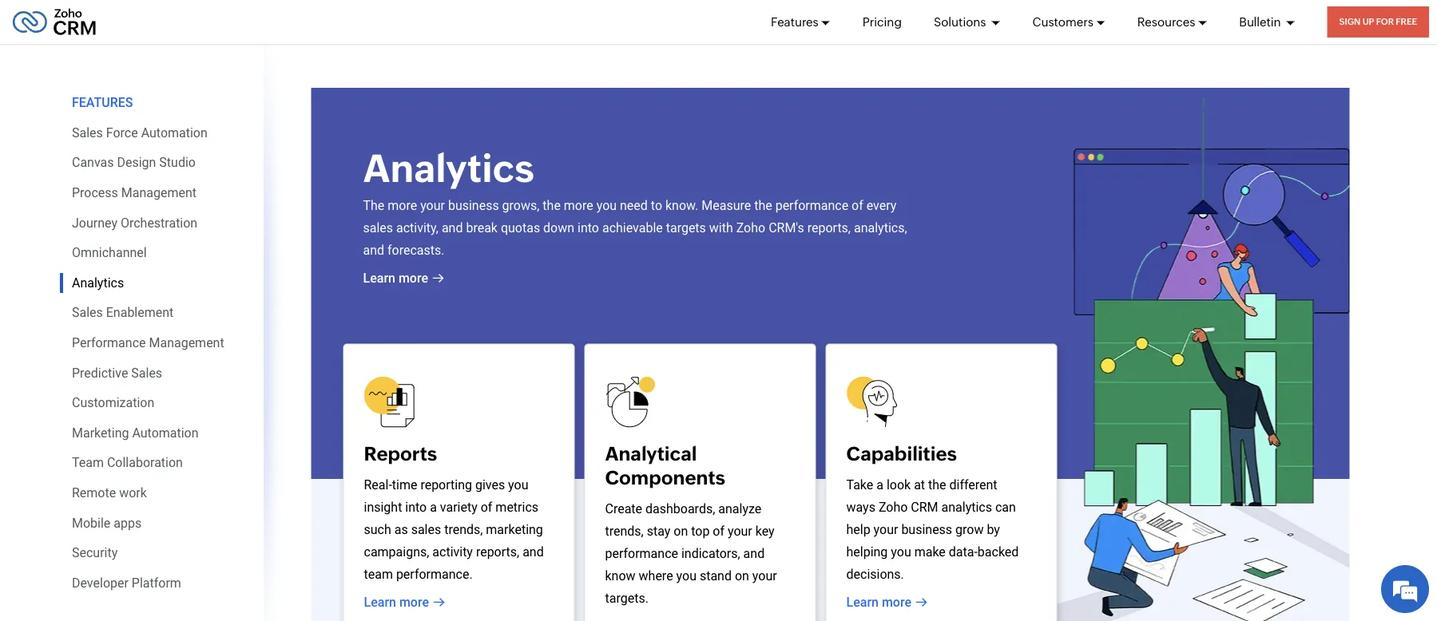 Task type: describe. For each thing, give the bounding box(es) containing it.
marketing
[[72, 425, 129, 441]]

at
[[914, 477, 925, 492]]

know
[[605, 568, 636, 584]]

features
[[72, 95, 133, 110]]

look
[[887, 477, 911, 492]]

campaigns,
[[364, 544, 429, 560]]

developer platform
[[72, 576, 181, 591]]

pricing link
[[862, 0, 902, 44]]

analytics
[[941, 500, 992, 515]]

forecasts.
[[387, 242, 444, 258]]

the inside take a look at the different ways
[[928, 477, 946, 492]]

reports, inside reports, analytics, and forecasts.
[[807, 220, 851, 235]]

bulletin
[[1239, 15, 1283, 29]]

reporting
[[420, 477, 472, 492]]

your inside the more your business grows, the more you need to know. measure the performance of every sales activity, and break quotas down into achievable targets with
[[420, 198, 445, 213]]

reports
[[364, 443, 437, 465]]

mobile apps
[[72, 515, 142, 531]]

your down analyze at the bottom of page
[[728, 524, 752, 539]]

targets.
[[605, 591, 648, 606]]

know.
[[665, 198, 698, 213]]

learn for capabilities
[[846, 595, 879, 610]]

the more your business grows, the more you need to know. measure the performance of every sales activity, and break quotas down into achievable targets with
[[363, 198, 897, 235]]

create
[[605, 501, 642, 516]]

platform
[[132, 576, 181, 591]]

you inside create dashboards, analyze trends, stay on top of your key performance indicators, and know where you stand on your targets.
[[676, 568, 697, 584]]

take a look at the different ways
[[846, 477, 997, 515]]

time
[[392, 477, 417, 492]]

create dashboards, analyze trends, stay on top of your key performance indicators, and know where you stand on your targets.
[[605, 501, 777, 606]]

trends, inside create dashboards, analyze trends, stay on top of your key performance indicators, and know where you stand on your targets.
[[605, 524, 644, 539]]

achievable
[[602, 220, 663, 235]]

predictive
[[72, 365, 128, 381]]

features link
[[771, 0, 830, 44]]

learn more down 'forecasts.'
[[363, 271, 428, 286]]

learn more link for reports
[[364, 593, 445, 612]]

solutions
[[934, 15, 988, 29]]

business inside the more your business grows, the more you need to know. measure the performance of every sales activity, and break quotas down into achievable targets with
[[448, 198, 499, 213]]

management for performance management
[[149, 335, 224, 350]]

customization
[[72, 395, 154, 411]]

journey orchestration
[[72, 215, 197, 230]]

resources
[[1137, 15, 1195, 29]]

analytics can help your business grow by helping you make data-backed decisions.
[[846, 500, 1019, 582]]

more up activity, at the top of the page
[[388, 198, 417, 213]]

learn down 'forecasts.'
[[363, 271, 395, 286]]

dashboards,
[[645, 501, 715, 516]]

key
[[755, 524, 775, 539]]

crm's
[[769, 220, 804, 235]]

analytics,
[[854, 220, 907, 235]]

a inside take a look at the different ways
[[876, 477, 883, 492]]

capabilities
[[846, 443, 957, 465]]

pricing
[[862, 15, 902, 29]]

sales enablement
[[72, 305, 174, 320]]

remote work
[[72, 485, 147, 501]]

break
[[466, 220, 498, 235]]

marketing automation
[[72, 425, 199, 441]]

process management
[[72, 185, 197, 200]]

quotas
[[501, 220, 540, 235]]

a inside real-time reporting gives you insight into a variety of metrics such as sales trends, marketing campaigns, activity reports, and team performance.
[[430, 500, 437, 515]]

by
[[987, 522, 1000, 537]]

every
[[866, 198, 897, 213]]

free
[[1396, 17, 1417, 27]]

indicators,
[[681, 546, 740, 561]]

grow
[[955, 522, 984, 537]]

sales force automation
[[72, 125, 208, 140]]

analytical components
[[605, 443, 725, 489]]

real-time reporting gives you insight into a variety of metrics such as sales trends, marketing campaigns, activity reports, and team performance.
[[364, 477, 544, 582]]

real-
[[364, 477, 392, 492]]

collaboration
[[107, 455, 183, 471]]

zoho for zoho crm
[[879, 500, 908, 515]]

zoho crm
[[879, 500, 938, 515]]

sales inside the more your business grows, the more you need to know. measure the performance of every sales activity, and break quotas down into achievable targets with
[[363, 220, 393, 235]]

mobile
[[72, 515, 110, 531]]

insight
[[364, 500, 402, 515]]

more down 'forecasts.'
[[399, 271, 428, 286]]

data-
[[949, 544, 978, 560]]

ways
[[846, 500, 875, 515]]

crm
[[911, 500, 938, 515]]

helping
[[846, 544, 888, 560]]

omnichannel
[[72, 245, 147, 260]]

you inside real-time reporting gives you insight into a variety of metrics such as sales trends, marketing campaigns, activity reports, and team performance.
[[508, 477, 528, 492]]

as
[[394, 522, 408, 537]]

journey
[[72, 215, 117, 230]]

more up 'down'
[[564, 198, 593, 213]]

learn more for reports
[[364, 595, 429, 610]]

such
[[364, 522, 391, 537]]

performance inside the more your business grows, the more you need to know. measure the performance of every sales activity, and break quotas down into achievable targets with
[[775, 198, 848, 213]]

business inside analytics can help your business grow by helping you make data-backed decisions.
[[901, 522, 952, 537]]

resources link
[[1137, 0, 1207, 44]]

gives
[[475, 477, 505, 492]]

performance
[[72, 335, 146, 350]]

activity
[[432, 544, 473, 560]]

can
[[995, 500, 1016, 515]]

your down key
[[752, 568, 777, 584]]

bulletin link
[[1239, 0, 1295, 44]]

more down decisions.
[[882, 595, 911, 610]]

studio
[[159, 155, 196, 170]]

orchestration
[[121, 215, 197, 230]]

where
[[639, 568, 673, 584]]

for
[[1376, 17, 1394, 27]]

of inside the more your business grows, the more you need to know. measure the performance of every sales activity, and break quotas down into achievable targets with
[[852, 198, 863, 213]]

marketing
[[486, 522, 543, 537]]

predictive sales
[[72, 365, 162, 381]]

backed
[[978, 544, 1019, 560]]

1 vertical spatial analytics
[[72, 275, 124, 290]]

remote
[[72, 485, 116, 501]]

learn for reports
[[364, 595, 396, 610]]

sales inside real-time reporting gives you insight into a variety of metrics such as sales trends, marketing campaigns, activity reports, and team performance.
[[411, 522, 441, 537]]

management for process management
[[121, 185, 197, 200]]



Task type: vqa. For each thing, say whether or not it's contained in the screenshot.
break
yes



Task type: locate. For each thing, give the bounding box(es) containing it.
analytics reporting features crm software image
[[1009, 88, 1386, 621]]

sign
[[1339, 17, 1361, 27]]

performance.
[[396, 567, 473, 582]]

you left "make"
[[891, 544, 911, 560]]

and down marketing
[[523, 544, 544, 560]]

analyze
[[718, 501, 761, 516]]

and inside real-time reporting gives you insight into a variety of metrics such as sales trends, marketing campaigns, activity reports, and team performance.
[[523, 544, 544, 560]]

sales right as at bottom
[[411, 522, 441, 537]]

and inside create dashboards, analyze trends, stay on top of your key performance indicators, and know where you stand on your targets.
[[743, 546, 765, 561]]

team
[[364, 567, 393, 582]]

0 horizontal spatial the
[[543, 198, 561, 213]]

into down time
[[405, 500, 427, 515]]

0 horizontal spatial of
[[481, 500, 492, 515]]

of down gives
[[481, 500, 492, 515]]

top
[[691, 524, 710, 539]]

1 vertical spatial a
[[430, 500, 437, 515]]

stay
[[647, 524, 670, 539]]

stand
[[700, 568, 732, 584]]

zoho crm's
[[736, 220, 804, 235]]

activity,
[[396, 220, 438, 235]]

developer
[[72, 576, 128, 591]]

performance up where
[[605, 546, 678, 561]]

1 horizontal spatial performance
[[775, 198, 848, 213]]

1 vertical spatial reports,
[[476, 544, 519, 560]]

your
[[420, 198, 445, 213], [874, 522, 898, 537], [728, 524, 752, 539], [752, 568, 777, 584]]

the up 'down'
[[543, 198, 561, 213]]

canvas
[[72, 155, 114, 170]]

learn more link for capabilities
[[846, 593, 927, 612]]

of inside real-time reporting gives you insight into a variety of metrics such as sales trends, marketing campaigns, activity reports, and team performance.
[[481, 500, 492, 515]]

you left need
[[596, 198, 617, 213]]

1 horizontal spatial of
[[713, 524, 725, 539]]

business down crm
[[901, 522, 952, 537]]

apps
[[114, 515, 142, 531]]

force
[[106, 125, 138, 140]]

grows,
[[502, 198, 539, 213]]

learn more for capabilities
[[846, 595, 911, 610]]

you left stand
[[676, 568, 697, 584]]

1 horizontal spatial a
[[876, 477, 883, 492]]

and left 'forecasts.'
[[363, 242, 384, 258]]

of left every
[[852, 198, 863, 213]]

reports, down marketing
[[476, 544, 519, 560]]

to
[[651, 198, 662, 213]]

your right help
[[874, 522, 898, 537]]

analytics up activity, at the top of the page
[[363, 147, 534, 191]]

1 horizontal spatial on
[[735, 568, 749, 584]]

team
[[72, 455, 104, 471]]

you inside analytics can help your business grow by helping you make data-backed decisions.
[[891, 544, 911, 560]]

sales down "performance management"
[[131, 365, 162, 381]]

business up break
[[448, 198, 499, 213]]

of right top
[[713, 524, 725, 539]]

help
[[846, 522, 870, 537]]

and down key
[[743, 546, 765, 561]]

1 vertical spatial automation
[[132, 425, 199, 441]]

into inside the more your business grows, the more you need to know. measure the performance of every sales activity, and break quotas down into achievable targets with
[[578, 220, 599, 235]]

down
[[543, 220, 574, 235]]

sales for sales enablement
[[72, 305, 103, 320]]

trends, down variety
[[444, 522, 483, 537]]

automation up collaboration
[[132, 425, 199, 441]]

sales up canvas
[[72, 125, 103, 140]]

0 vertical spatial performance
[[775, 198, 848, 213]]

2 vertical spatial sales
[[131, 365, 162, 381]]

0 horizontal spatial reports,
[[476, 544, 519, 560]]

1 horizontal spatial zoho
[[879, 500, 908, 515]]

learn more down team
[[364, 595, 429, 610]]

analytics
[[363, 147, 534, 191], [72, 275, 124, 290]]

into
[[578, 220, 599, 235], [405, 500, 427, 515]]

on right stand
[[735, 568, 749, 584]]

a
[[876, 477, 883, 492], [430, 500, 437, 515]]

performance inside create dashboards, analyze trends, stay on top of your key performance indicators, and know where you stand on your targets.
[[605, 546, 678, 561]]

learn down decisions.
[[846, 595, 879, 610]]

0 horizontal spatial analytics
[[72, 275, 124, 290]]

0 vertical spatial automation
[[141, 125, 208, 140]]

0 horizontal spatial sales
[[363, 220, 393, 235]]

and left break
[[442, 220, 463, 235]]

solutions link
[[934, 0, 1000, 44]]

1 vertical spatial management
[[149, 335, 224, 350]]

1 vertical spatial sales
[[411, 522, 441, 537]]

analytics down 'omnichannel'
[[72, 275, 124, 290]]

0 horizontal spatial business
[[448, 198, 499, 213]]

0 vertical spatial analytics
[[363, 147, 534, 191]]

2 horizontal spatial of
[[852, 198, 863, 213]]

1 horizontal spatial the
[[754, 198, 772, 213]]

security
[[72, 546, 118, 561]]

management
[[121, 185, 197, 200], [149, 335, 224, 350]]

0 horizontal spatial trends,
[[444, 522, 483, 537]]

0 vertical spatial sales
[[363, 220, 393, 235]]

sales
[[363, 220, 393, 235], [411, 522, 441, 537]]

your inside analytics can help your business grow by helping you make data-backed decisions.
[[874, 522, 898, 537]]

learn more down decisions.
[[846, 595, 911, 610]]

zoho crm logo image
[[12, 4, 97, 40]]

0 vertical spatial reports,
[[807, 220, 851, 235]]

reports, right crm's
[[807, 220, 851, 235]]

learn
[[363, 271, 395, 286], [364, 595, 396, 610], [846, 595, 879, 610]]

with
[[709, 220, 733, 235]]

management down enablement
[[149, 335, 224, 350]]

you up metrics
[[508, 477, 528, 492]]

performance management
[[72, 335, 224, 350]]

business
[[448, 198, 499, 213], [901, 522, 952, 537]]

2 horizontal spatial the
[[928, 477, 946, 492]]

0 horizontal spatial zoho
[[736, 220, 765, 235]]

sales down the
[[363, 220, 393, 235]]

into inside real-time reporting gives you insight into a variety of metrics such as sales trends, marketing campaigns, activity reports, and team performance.
[[405, 500, 427, 515]]

process
[[72, 185, 118, 200]]

enablement
[[106, 305, 174, 320]]

1 horizontal spatial analytics
[[363, 147, 534, 191]]

1 vertical spatial sales
[[72, 305, 103, 320]]

sales for sales force automation
[[72, 125, 103, 140]]

your up activity, at the top of the page
[[420, 198, 445, 213]]

sign up for free
[[1339, 17, 1417, 27]]

0 horizontal spatial performance
[[605, 546, 678, 561]]

into right 'down'
[[578, 220, 599, 235]]

need
[[620, 198, 648, 213]]

you
[[596, 198, 617, 213], [508, 477, 528, 492], [891, 544, 911, 560], [676, 568, 697, 584]]

on
[[674, 524, 688, 539], [735, 568, 749, 584]]

features
[[771, 15, 818, 29]]

on left top
[[674, 524, 688, 539]]

1 horizontal spatial into
[[578, 220, 599, 235]]

take
[[846, 477, 873, 492]]

learn more link down 'forecasts.'
[[363, 269, 444, 288]]

1 horizontal spatial trends,
[[605, 524, 644, 539]]

the up zoho crm's
[[754, 198, 772, 213]]

you inside the more your business grows, the more you need to know. measure the performance of every sales activity, and break quotas down into achievable targets with
[[596, 198, 617, 213]]

1 vertical spatial zoho
[[879, 500, 908, 515]]

1 vertical spatial on
[[735, 568, 749, 584]]

decisions.
[[846, 567, 904, 582]]

zoho for zoho crm's
[[736, 220, 765, 235]]

zoho right with
[[736, 220, 765, 235]]

0 horizontal spatial into
[[405, 500, 427, 515]]

0 vertical spatial sales
[[72, 125, 103, 140]]

a left "look"
[[876, 477, 883, 492]]

more
[[388, 198, 417, 213], [564, 198, 593, 213], [399, 271, 428, 286], [399, 595, 429, 610], [882, 595, 911, 610]]

1 vertical spatial into
[[405, 500, 427, 515]]

0 horizontal spatial on
[[674, 524, 688, 539]]

performance up crm's
[[775, 198, 848, 213]]

trends, down create
[[605, 524, 644, 539]]

and inside reports, analytics, and forecasts.
[[363, 242, 384, 258]]

customers
[[1032, 15, 1093, 29]]

learn more link down team
[[364, 593, 445, 612]]

the right "at"
[[928, 477, 946, 492]]

and
[[442, 220, 463, 235], [363, 242, 384, 258], [523, 544, 544, 560], [743, 546, 765, 561]]

variety
[[440, 500, 477, 515]]

0 vertical spatial on
[[674, 524, 688, 539]]

2 vertical spatial of
[[713, 524, 725, 539]]

0 vertical spatial zoho
[[736, 220, 765, 235]]

0 horizontal spatial a
[[430, 500, 437, 515]]

sales
[[72, 125, 103, 140], [72, 305, 103, 320], [131, 365, 162, 381]]

sign up for free link
[[1327, 6, 1429, 38]]

work
[[119, 485, 147, 501]]

reports, inside real-time reporting gives you insight into a variety of metrics such as sales trends, marketing campaigns, activity reports, and team performance.
[[476, 544, 519, 560]]

0 vertical spatial of
[[852, 198, 863, 213]]

management up orchestration
[[121, 185, 197, 200]]

1 horizontal spatial sales
[[411, 522, 441, 537]]

learn more link down decisions.
[[846, 593, 927, 612]]

of inside create dashboards, analyze trends, stay on top of your key performance indicators, and know where you stand on your targets.
[[713, 524, 725, 539]]

1 vertical spatial business
[[901, 522, 952, 537]]

0 vertical spatial business
[[448, 198, 499, 213]]

sales up performance
[[72, 305, 103, 320]]

learn down team
[[364, 595, 396, 610]]

1 vertical spatial performance
[[605, 546, 678, 561]]

a left variety
[[430, 500, 437, 515]]

menu shadow image
[[264, 0, 288, 621]]

make
[[914, 544, 946, 560]]

targets
[[666, 220, 706, 235]]

0 vertical spatial management
[[121, 185, 197, 200]]

zoho down "look"
[[879, 500, 908, 515]]

1 vertical spatial of
[[481, 500, 492, 515]]

1 horizontal spatial reports,
[[807, 220, 851, 235]]

the
[[363, 198, 384, 213]]

trends, inside real-time reporting gives you insight into a variety of metrics such as sales trends, marketing campaigns, activity reports, and team performance.
[[444, 522, 483, 537]]

automation up studio
[[141, 125, 208, 140]]

1 horizontal spatial business
[[901, 522, 952, 537]]

design
[[117, 155, 156, 170]]

more down performance.
[[399, 595, 429, 610]]

0 vertical spatial into
[[578, 220, 599, 235]]

0 vertical spatial a
[[876, 477, 883, 492]]

components
[[605, 466, 725, 489]]

analytical
[[605, 443, 697, 465]]

and inside the more your business grows, the more you need to know. measure the performance of every sales activity, and break quotas down into achievable targets with
[[442, 220, 463, 235]]

canvas design studio
[[72, 155, 196, 170]]



